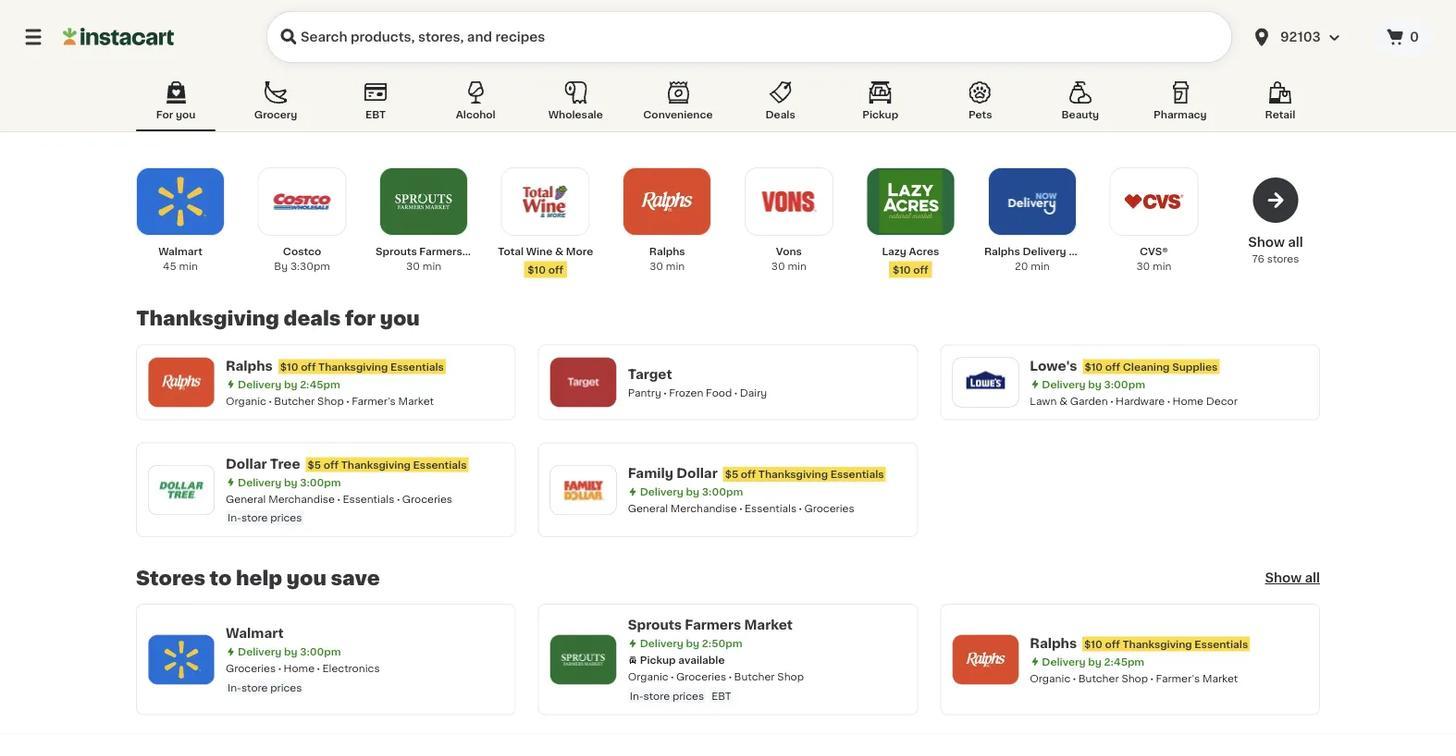 Task type: vqa. For each thing, say whether or not it's contained in the screenshot.


Task type: locate. For each thing, give the bounding box(es) containing it.
farmers down sprouts farmers market image
[[419, 247, 462, 257]]

30 down ralphs image
[[650, 261, 663, 272]]

1 horizontal spatial walmart
[[226, 627, 284, 640]]

3:00pm for dollar
[[702, 487, 743, 497]]

0 vertical spatial show
[[1248, 236, 1285, 249]]

0 horizontal spatial farmer's
[[352, 396, 396, 406]]

dollar left tree
[[226, 458, 267, 471]]

you for stores to help you save
[[287, 569, 327, 588]]

deals button
[[741, 78, 820, 131]]

in-
[[228, 513, 241, 523], [228, 683, 241, 693], [630, 691, 644, 701]]

min for ralphs 30 min
[[666, 261, 685, 272]]

0 vertical spatial home
[[1173, 396, 1204, 406]]

min inside ralphs 30 min
[[666, 261, 685, 272]]

1 horizontal spatial 2:45pm
[[1104, 657, 1145, 667]]

store inside groceries home electronics in-store prices
[[241, 683, 268, 693]]

1 min from the left
[[179, 261, 198, 272]]

0 horizontal spatial ebt
[[366, 110, 386, 120]]

0 vertical spatial pickup
[[863, 110, 899, 120]]

by for the walmart logo
[[284, 647, 297, 657]]

by for right the "ralphs logo"
[[1088, 657, 1102, 667]]

shop for right the "ralphs logo"
[[1122, 673, 1148, 684]]

3:00pm for tree
[[300, 477, 341, 488]]

0 horizontal spatial merchandise
[[268, 494, 335, 504]]

supplies
[[1172, 362, 1218, 372]]

0 vertical spatial delivery by 2:45pm
[[238, 379, 340, 390]]

electronics
[[322, 664, 380, 674]]

0 horizontal spatial shop
[[317, 396, 344, 406]]

0 horizontal spatial butcher
[[274, 396, 315, 406]]

min down cvs®
[[1153, 261, 1172, 272]]

3:00pm up general merchandise essentials groceries
[[702, 487, 743, 497]]

essentials inside general merchandise essentials groceries in-store prices
[[343, 494, 395, 504]]

0 vertical spatial farmer's
[[352, 396, 396, 406]]

& right wine
[[555, 247, 564, 257]]

decor
[[1206, 396, 1238, 406]]

dollar tree logo image
[[157, 466, 205, 514]]

walmart
[[158, 247, 202, 257], [226, 627, 284, 640]]

1 horizontal spatial farmers
[[685, 619, 741, 632]]

for
[[345, 309, 376, 328]]

prices inside organic groceries butcher shop in-store prices ebt
[[673, 691, 704, 701]]

1 vertical spatial ralphs $10 off thanksgiving essentials
[[1030, 637, 1248, 650]]

2 vertical spatial you
[[287, 569, 327, 588]]

all
[[1288, 236, 1304, 249], [1305, 572, 1320, 585]]

4 min from the left
[[788, 261, 807, 272]]

delivery by 3:00pm down tree
[[238, 477, 341, 488]]

all inside show all popup button
[[1305, 572, 1320, 585]]

&
[[555, 247, 564, 257], [1060, 396, 1068, 406]]

sprouts farmers market
[[628, 619, 793, 632]]

by for lowe's logo
[[1088, 379, 1102, 390]]

you inside for you "button"
[[176, 110, 196, 120]]

all inside show all 76 stores
[[1288, 236, 1304, 249]]

farmer's for right the "ralphs logo"
[[1156, 673, 1200, 684]]

min inside ralphs delivery now 20 min
[[1031, 261, 1050, 272]]

0 vertical spatial farmers
[[419, 247, 462, 257]]

food
[[706, 388, 732, 398]]

market
[[465, 247, 502, 257], [398, 396, 434, 406], [744, 619, 793, 632], [1203, 673, 1238, 684]]

cvs® image
[[1123, 170, 1186, 233]]

essentials
[[390, 362, 444, 372], [413, 460, 467, 470], [831, 469, 884, 480], [343, 494, 395, 504], [745, 504, 797, 514], [1195, 639, 1248, 649]]

home left electronics
[[284, 664, 315, 674]]

total wine & more $10 off
[[498, 247, 593, 275]]

1 horizontal spatial sprouts
[[628, 619, 682, 632]]

target
[[628, 368, 672, 381]]

0 vertical spatial 2:45pm
[[300, 379, 340, 390]]

0 vertical spatial sprouts
[[376, 247, 417, 257]]

walmart 45 min
[[158, 247, 202, 272]]

walmart logo image
[[157, 636, 205, 684]]

general inside general merchandise essentials groceries in-store prices
[[226, 494, 266, 504]]

groceries down available
[[676, 672, 727, 682]]

2 horizontal spatial shop
[[1122, 673, 1148, 684]]

off inside total wine & more $10 off
[[548, 265, 563, 275]]

store inside general merchandise essentials groceries in-store prices
[[241, 513, 268, 523]]

min right 45
[[179, 261, 198, 272]]

4 30 from the left
[[1137, 261, 1150, 272]]

lowe's $10 off cleaning supplies
[[1030, 359, 1218, 372]]

store down pickup available
[[644, 691, 670, 701]]

delivery by 3:00pm down the family
[[640, 487, 743, 497]]

1 horizontal spatial organic
[[628, 672, 669, 682]]

30 for vons 30 min
[[771, 261, 785, 272]]

1 horizontal spatial ebt
[[712, 691, 731, 701]]

1 30 from the left
[[406, 261, 420, 272]]

farmers up 2:50pm
[[685, 619, 741, 632]]

ebt inside "ebt" button
[[366, 110, 386, 120]]

min right 20
[[1031, 261, 1050, 272]]

& inside total wine & more $10 off
[[555, 247, 564, 257]]

shop
[[317, 396, 344, 406], [778, 672, 804, 682], [1122, 673, 1148, 684]]

sprouts farmers market image
[[392, 170, 455, 233]]

1 horizontal spatial farmer's
[[1156, 673, 1200, 684]]

pickup up lazy acres image
[[863, 110, 899, 120]]

0 horizontal spatial all
[[1288, 236, 1304, 249]]

min down vons
[[788, 261, 807, 272]]

1 vertical spatial delivery by 2:45pm
[[1042, 657, 1145, 667]]

delivery for the left the "ralphs logo"
[[238, 379, 282, 390]]

1 vertical spatial farmers
[[685, 619, 741, 632]]

walmart up 45
[[158, 247, 202, 257]]

delivery by 3:00pm for tree
[[238, 477, 341, 488]]

1 horizontal spatial all
[[1305, 572, 1320, 585]]

grocery
[[254, 110, 297, 120]]

lazy
[[882, 247, 907, 257]]

you for thanksgiving deals for you
[[380, 309, 420, 328]]

alcohol
[[456, 110, 496, 120]]

merchandise
[[268, 494, 335, 504], [671, 504, 737, 514]]

ralphs $10 off thanksgiving essentials
[[226, 359, 444, 372], [1030, 637, 1248, 650]]

1 horizontal spatial general
[[628, 504, 668, 514]]

30 down vons
[[771, 261, 785, 272]]

1 horizontal spatial you
[[287, 569, 327, 588]]

delivery by 3:00pm
[[1042, 379, 1146, 390], [238, 477, 341, 488], [640, 487, 743, 497], [238, 647, 341, 657]]

min for vons 30 min
[[788, 261, 807, 272]]

2 horizontal spatial you
[[380, 309, 420, 328]]

1 horizontal spatial ralphs $10 off thanksgiving essentials
[[1030, 637, 1248, 650]]

general merchandise essentials groceries
[[628, 504, 855, 514]]

min inside the vons 30 min
[[788, 261, 807, 272]]

merchandise down family dollar $5 off thanksgiving essentials
[[671, 504, 737, 514]]

pickup button
[[841, 78, 920, 131]]

30 inside cvs® 30 min
[[1137, 261, 1150, 272]]

off inside lazy acres $10 off
[[914, 265, 929, 275]]

0 horizontal spatial dollar
[[226, 458, 267, 471]]

30 down cvs®
[[1137, 261, 1150, 272]]

2 horizontal spatial organic
[[1030, 673, 1071, 684]]

0 horizontal spatial pickup
[[640, 656, 676, 666]]

off inside family dollar $5 off thanksgiving essentials
[[741, 469, 756, 480]]

general right the dollar tree logo
[[226, 494, 266, 504]]

by for sprouts farmers market logo
[[686, 639, 700, 649]]

1 horizontal spatial pickup
[[863, 110, 899, 120]]

1 vertical spatial 2:45pm
[[1104, 657, 1145, 667]]

general
[[226, 494, 266, 504], [628, 504, 668, 514]]

in- down pickup available
[[630, 691, 644, 701]]

6 min from the left
[[1153, 261, 1172, 272]]

pets button
[[941, 78, 1020, 131]]

0 horizontal spatial ralphs $10 off thanksgiving essentials
[[226, 359, 444, 372]]

show all button
[[1265, 569, 1320, 588]]

groceries inside organic groceries butcher shop in-store prices ebt
[[676, 672, 727, 682]]

thanksgiving
[[136, 309, 279, 328], [318, 362, 388, 372], [341, 460, 411, 470], [759, 469, 828, 480], [1123, 639, 1192, 649]]

5 min from the left
[[1031, 261, 1050, 272]]

show inside popup button
[[1265, 572, 1302, 585]]

tab panel
[[127, 162, 1330, 736]]

0 horizontal spatial delivery by 2:45pm
[[238, 379, 340, 390]]

0 horizontal spatial $5
[[308, 460, 321, 470]]

$5 for dollar tree
[[308, 460, 321, 470]]

off
[[548, 265, 563, 275], [914, 265, 929, 275], [301, 362, 316, 372], [1106, 362, 1121, 372], [324, 460, 339, 470], [741, 469, 756, 480], [1105, 639, 1120, 649]]

vons 30 min
[[771, 247, 807, 272]]

0 vertical spatial ralphs logo image
[[157, 359, 205, 407]]

vons image
[[758, 170, 821, 233]]

0 horizontal spatial walmart
[[158, 247, 202, 257]]

essentials inside family dollar $5 off thanksgiving essentials
[[831, 469, 884, 480]]

sprouts down sprouts farmers market image
[[376, 247, 417, 257]]

walmart for walmart
[[226, 627, 284, 640]]

1 vertical spatial &
[[1060, 396, 1068, 406]]

0 horizontal spatial farmers
[[419, 247, 462, 257]]

3 min from the left
[[666, 261, 685, 272]]

45
[[163, 261, 176, 272]]

$5 up general merchandise essentials groceries
[[725, 469, 739, 480]]

lawn
[[1030, 396, 1057, 406]]

1 vertical spatial all
[[1305, 572, 1320, 585]]

ebt
[[366, 110, 386, 120], [712, 691, 731, 701]]

by
[[284, 379, 297, 390], [1088, 379, 1102, 390], [284, 477, 297, 488], [686, 487, 700, 497], [686, 639, 700, 649], [284, 647, 297, 657], [1088, 657, 1102, 667]]

2 min from the left
[[423, 261, 442, 272]]

pickup
[[863, 110, 899, 120], [640, 656, 676, 666]]

30 down sprouts farmers market image
[[406, 261, 420, 272]]

0 horizontal spatial 2:45pm
[[300, 379, 340, 390]]

1 horizontal spatial $5
[[725, 469, 739, 480]]

thanksgiving deals for you
[[136, 309, 420, 328]]

walmart down stores to help you save
[[226, 627, 284, 640]]

0 vertical spatial organic butcher shop farmer's market
[[226, 396, 434, 406]]

1 horizontal spatial merchandise
[[671, 504, 737, 514]]

groceries down the dollar tree $5 off thanksgiving essentials
[[402, 494, 452, 504]]

in- for organic groceries butcher shop in-store prices ebt
[[630, 691, 644, 701]]

groceries home electronics in-store prices
[[226, 664, 380, 693]]

1 vertical spatial sprouts
[[628, 619, 682, 632]]

0 horizontal spatial general
[[226, 494, 266, 504]]

show inside show all 76 stores
[[1248, 236, 1285, 249]]

store up stores to help you save
[[241, 513, 268, 523]]

1 vertical spatial organic butcher shop farmer's market
[[1030, 673, 1238, 684]]

92103 button
[[1251, 11, 1362, 63]]

total
[[498, 247, 524, 257]]

essentials inside the dollar tree $5 off thanksgiving essentials
[[413, 460, 467, 470]]

sprouts
[[376, 247, 417, 257], [628, 619, 682, 632]]

$5 inside the dollar tree $5 off thanksgiving essentials
[[308, 460, 321, 470]]

show all
[[1265, 572, 1320, 585]]

to
[[210, 569, 232, 588]]

1 vertical spatial home
[[284, 664, 315, 674]]

pickup for pickup
[[863, 110, 899, 120]]

min down sprouts farmers market image
[[423, 261, 442, 272]]

organic
[[226, 396, 266, 406], [628, 672, 669, 682], [1030, 673, 1071, 684]]

ralphs logo image
[[157, 359, 205, 407], [962, 636, 1010, 684]]

vons
[[776, 247, 802, 257]]

None search field
[[266, 11, 1233, 63]]

butcher for the left the "ralphs logo"
[[274, 396, 315, 406]]

general down the family
[[628, 504, 668, 514]]

1 horizontal spatial dollar
[[677, 467, 718, 480]]

help
[[236, 569, 282, 588]]

delivery by 2:45pm for the left the "ralphs logo"
[[238, 379, 340, 390]]

farmers
[[419, 247, 462, 257], [685, 619, 741, 632]]

min inside sprouts farmers market 30 min
[[423, 261, 442, 272]]

30 inside ralphs 30 min
[[650, 261, 663, 272]]

1 horizontal spatial organic butcher shop farmer's market
[[1030, 673, 1238, 684]]

thanksgiving inside family dollar $5 off thanksgiving essentials
[[759, 469, 828, 480]]

store right the walmart logo
[[241, 683, 268, 693]]

0 vertical spatial all
[[1288, 236, 1304, 249]]

min down ralphs image
[[666, 261, 685, 272]]

delivery by 3:00pm up garden at the right bottom
[[1042, 379, 1146, 390]]

$5 inside family dollar $5 off thanksgiving essentials
[[725, 469, 739, 480]]

costco image
[[271, 170, 334, 233]]

in- inside organic groceries butcher shop in-store prices ebt
[[630, 691, 644, 701]]

store inside organic groceries butcher shop in-store prices ebt
[[644, 691, 670, 701]]

1 vertical spatial you
[[380, 309, 420, 328]]

1 vertical spatial pickup
[[640, 656, 676, 666]]

Search field
[[266, 11, 1233, 63]]

all for show all 76 stores
[[1288, 236, 1304, 249]]

home
[[1173, 396, 1204, 406], [284, 664, 315, 674]]

2:45pm for right the "ralphs logo"
[[1104, 657, 1145, 667]]

in- right the dollar tree logo
[[228, 513, 241, 523]]

home left decor
[[1173, 396, 1204, 406]]

groceries right the walmart logo
[[226, 664, 276, 674]]

dollar right the family
[[677, 467, 718, 480]]

min
[[179, 261, 198, 272], [423, 261, 442, 272], [666, 261, 685, 272], [788, 261, 807, 272], [1031, 261, 1050, 272], [1153, 261, 1172, 272]]

min inside "walmart 45 min"
[[179, 261, 198, 272]]

merchandise inside general merchandise essentials groceries in-store prices
[[268, 494, 335, 504]]

2:45pm for the left the "ralphs logo"
[[300, 379, 340, 390]]

delivery for lowe's logo
[[1042, 379, 1086, 390]]

0 horizontal spatial &
[[555, 247, 564, 257]]

pickup inside button
[[863, 110, 899, 120]]

$10 for the left the "ralphs logo"
[[280, 362, 298, 372]]

in- right the walmart logo
[[228, 683, 241, 693]]

prices inside general merchandise essentials groceries in-store prices
[[270, 513, 302, 523]]

ralphs delivery now image
[[1001, 170, 1064, 233]]

0 vertical spatial walmart
[[158, 247, 202, 257]]

farmer's
[[352, 396, 396, 406], [1156, 673, 1200, 684]]

pickup for pickup available
[[640, 656, 676, 666]]

0 vertical spatial ebt
[[366, 110, 386, 120]]

sprouts inside sprouts farmers market 30 min
[[376, 247, 417, 257]]

dollar tree $5 off thanksgiving essentials
[[226, 458, 467, 471]]

grocery button
[[236, 78, 316, 131]]

in- for general merchandise essentials groceries in-store prices
[[228, 513, 241, 523]]

30
[[406, 261, 420, 272], [650, 261, 663, 272], [771, 261, 785, 272], [1137, 261, 1150, 272]]

delivery by 2:45pm
[[238, 379, 340, 390], [1042, 657, 1145, 667]]

1 horizontal spatial &
[[1060, 396, 1068, 406]]

0 horizontal spatial you
[[176, 110, 196, 120]]

2 30 from the left
[[650, 261, 663, 272]]

delivery by 2:45pm for right the "ralphs logo"
[[1042, 657, 1145, 667]]

0 vertical spatial you
[[176, 110, 196, 120]]

dollar
[[226, 458, 267, 471], [677, 467, 718, 480]]

prices inside groceries home electronics in-store prices
[[270, 683, 302, 693]]

farmers for sprouts farmers market
[[685, 619, 741, 632]]

1 horizontal spatial shop
[[778, 672, 804, 682]]

show all 76 stores
[[1248, 236, 1304, 264]]

1 vertical spatial show
[[1265, 572, 1302, 585]]

2:45pm
[[300, 379, 340, 390], [1104, 657, 1145, 667]]

general for general merchandise essentials groceries
[[628, 504, 668, 514]]

prices
[[270, 513, 302, 523], [270, 683, 302, 693], [673, 691, 704, 701]]

0 vertical spatial &
[[555, 247, 564, 257]]

pickup down delivery by 2:50pm
[[640, 656, 676, 666]]

1 vertical spatial ebt
[[712, 691, 731, 701]]

$10 inside lowe's $10 off cleaning supplies
[[1085, 362, 1103, 372]]

30 inside the vons 30 min
[[771, 261, 785, 272]]

available
[[678, 656, 725, 666]]

sprouts up delivery by 2:50pm
[[628, 619, 682, 632]]

farmers inside sprouts farmers market 30 min
[[419, 247, 462, 257]]

3:00pm
[[1104, 379, 1146, 390], [300, 477, 341, 488], [702, 487, 743, 497], [300, 647, 341, 657]]

costco by 3:30pm
[[274, 247, 330, 272]]

delivery by 3:00pm for $10
[[1042, 379, 1146, 390]]

beauty
[[1062, 110, 1099, 120]]

delivery by 3:00pm up groceries home electronics in-store prices
[[238, 647, 341, 657]]

92103 button
[[1240, 11, 1373, 63]]

1 horizontal spatial butcher
[[734, 672, 775, 682]]

3:00pm down the dollar tree $5 off thanksgiving essentials
[[300, 477, 341, 488]]

0 horizontal spatial home
[[284, 664, 315, 674]]

organic butcher shop farmer's market for right the "ralphs logo"
[[1030, 673, 1238, 684]]

pickup inside tab panel
[[640, 656, 676, 666]]

min inside cvs® 30 min
[[1153, 261, 1172, 272]]

ralphs image
[[636, 170, 699, 233]]

30 inside sprouts farmers market 30 min
[[406, 261, 420, 272]]

1 vertical spatial farmer's
[[1156, 673, 1200, 684]]

lawn & garden hardware home decor
[[1030, 396, 1238, 406]]

0 horizontal spatial organic butcher shop farmer's market
[[226, 396, 434, 406]]

cvs® 30 min
[[1137, 247, 1172, 272]]

delivery inside ralphs delivery now 20 min
[[1023, 247, 1067, 257]]

0 vertical spatial ralphs $10 off thanksgiving essentials
[[226, 359, 444, 372]]

$10
[[528, 265, 546, 275], [893, 265, 911, 275], [280, 362, 298, 372], [1085, 362, 1103, 372], [1085, 639, 1103, 649]]

merchandise down tree
[[268, 494, 335, 504]]

$5 right tree
[[308, 460, 321, 470]]

0 horizontal spatial sprouts
[[376, 247, 417, 257]]

3:00pm down lowe's $10 off cleaning supplies
[[1104, 379, 1146, 390]]

in- inside general merchandise essentials groceries in-store prices
[[228, 513, 241, 523]]

1 horizontal spatial delivery by 2:45pm
[[1042, 657, 1145, 667]]

costco
[[283, 247, 321, 257]]

farmer's for the left the "ralphs logo"
[[352, 396, 396, 406]]

2 horizontal spatial butcher
[[1079, 673, 1119, 684]]

& right lawn
[[1060, 396, 1068, 406]]

merchandise for general merchandise essentials groceries in-store prices
[[268, 494, 335, 504]]

1 vertical spatial walmart
[[226, 627, 284, 640]]

3 30 from the left
[[771, 261, 785, 272]]

1 vertical spatial ralphs logo image
[[962, 636, 1010, 684]]



Task type: describe. For each thing, give the bounding box(es) containing it.
pharmacy button
[[1141, 78, 1220, 131]]

off inside the dollar tree $5 off thanksgiving essentials
[[324, 460, 339, 470]]

family dollar $5 off thanksgiving essentials
[[628, 467, 884, 480]]

shop categories tab list
[[136, 78, 1320, 131]]

show for show all 76 stores
[[1248, 236, 1285, 249]]

cleaning
[[1123, 362, 1170, 372]]

save
[[331, 569, 380, 588]]

tree
[[270, 458, 300, 471]]

merchandise for general merchandise essentials groceries
[[671, 504, 737, 514]]

garden
[[1070, 396, 1108, 406]]

all for show all
[[1305, 572, 1320, 585]]

butcher for right the "ralphs logo"
[[1079, 673, 1119, 684]]

general for general merchandise essentials groceries in-store prices
[[226, 494, 266, 504]]

min for walmart 45 min
[[179, 261, 198, 272]]

target logo image
[[559, 359, 608, 407]]

deals
[[284, 309, 341, 328]]

alcohol button
[[436, 78, 516, 131]]

$10 for lowe's logo
[[1085, 362, 1103, 372]]

1 horizontal spatial ralphs logo image
[[962, 636, 1010, 684]]

retail button
[[1241, 78, 1320, 131]]

sprouts for sprouts farmers market 30 min
[[376, 247, 417, 257]]

2:50pm
[[702, 639, 743, 649]]

convenience
[[643, 110, 713, 120]]

pantry
[[628, 388, 661, 398]]

ralphs 30 min
[[649, 247, 685, 272]]

min for cvs® 30 min
[[1153, 261, 1172, 272]]

butcher inside organic groceries butcher shop in-store prices ebt
[[734, 672, 775, 682]]

general merchandise essentials groceries in-store prices
[[226, 494, 452, 523]]

wholesale
[[548, 110, 603, 120]]

market inside sprouts farmers market 30 min
[[465, 247, 502, 257]]

ralphs delivery now 20 min
[[984, 247, 1093, 272]]

wine
[[526, 247, 553, 257]]

$10 for right the "ralphs logo"
[[1085, 639, 1103, 649]]

20
[[1015, 261, 1028, 272]]

convenience button
[[636, 78, 720, 131]]

for
[[156, 110, 173, 120]]

by for the dollar tree logo
[[284, 477, 297, 488]]

delivery for family dollar logo
[[640, 487, 684, 497]]

pharmacy
[[1154, 110, 1207, 120]]

by for family dollar logo
[[686, 487, 700, 497]]

for you button
[[136, 78, 216, 131]]

30 for cvs® 30 min
[[1137, 261, 1150, 272]]

off inside lowe's $10 off cleaning supplies
[[1106, 362, 1121, 372]]

$10 inside total wine & more $10 off
[[528, 265, 546, 275]]

3:00pm for $10
[[1104, 379, 1146, 390]]

tab panel containing thanksgiving deals for you
[[127, 162, 1330, 736]]

for you
[[156, 110, 196, 120]]

$5 for family dollar
[[725, 469, 739, 480]]

family dollar logo image
[[559, 466, 608, 514]]

ebt button
[[336, 78, 416, 131]]

now
[[1069, 247, 1093, 257]]

walmart image
[[149, 170, 212, 233]]

76
[[1252, 254, 1265, 264]]

stores
[[1267, 254, 1299, 264]]

92103
[[1281, 31, 1321, 43]]

more
[[566, 247, 593, 257]]

pickup available
[[640, 656, 725, 666]]

dairy
[[740, 388, 767, 398]]

sprouts for sprouts farmers market
[[628, 619, 682, 632]]

by
[[274, 261, 288, 272]]

lazy acres $10 off
[[882, 247, 939, 275]]

lowe's logo image
[[962, 359, 1010, 407]]

shop inside organic groceries butcher shop in-store prices ebt
[[778, 672, 804, 682]]

stores to help you save
[[136, 569, 380, 588]]

deals
[[766, 110, 796, 120]]

prices for organic
[[673, 691, 704, 701]]

cvs®
[[1140, 247, 1168, 257]]

0 horizontal spatial ralphs logo image
[[157, 359, 205, 407]]

shop for the left the "ralphs logo"
[[317, 396, 344, 406]]

stores
[[136, 569, 205, 588]]

show for show all
[[1265, 572, 1302, 585]]

0 button
[[1373, 19, 1434, 56]]

target pantry frozen food dairy
[[628, 368, 767, 398]]

0
[[1410, 31, 1419, 43]]

retail
[[1265, 110, 1296, 120]]

$10 inside lazy acres $10 off
[[893, 265, 911, 275]]

hardware
[[1116, 396, 1165, 406]]

delivery by 3:00pm for dollar
[[640, 487, 743, 497]]

sprouts farmers market logo image
[[559, 636, 608, 684]]

delivery for right the "ralphs logo"
[[1042, 657, 1086, 667]]

3:00pm up groceries home electronics in-store prices
[[300, 647, 341, 657]]

thanksgiving inside the dollar tree $5 off thanksgiving essentials
[[341, 460, 411, 470]]

store for general
[[241, 513, 268, 523]]

ralphs inside ralphs delivery now 20 min
[[984, 247, 1020, 257]]

ralphs $10 off thanksgiving essentials for the left the "ralphs logo"
[[226, 359, 444, 372]]

sprouts farmers market 30 min
[[376, 247, 502, 272]]

organic inside organic groceries butcher shop in-store prices ebt
[[628, 672, 669, 682]]

home inside groceries home electronics in-store prices
[[284, 664, 315, 674]]

organic groceries butcher shop in-store prices ebt
[[628, 672, 804, 701]]

by for the left the "ralphs logo"
[[284, 379, 297, 390]]

in- inside groceries home electronics in-store prices
[[228, 683, 241, 693]]

ebt inside organic groceries butcher shop in-store prices ebt
[[712, 691, 731, 701]]

groceries inside groceries home electronics in-store prices
[[226, 664, 276, 674]]

delivery for sprouts farmers market logo
[[640, 639, 684, 649]]

farmers for sprouts farmers market 30 min
[[419, 247, 462, 257]]

groceries inside general merchandise essentials groceries in-store prices
[[402, 494, 452, 504]]

store for organic
[[644, 691, 670, 701]]

wholesale button
[[536, 78, 616, 131]]

beauty button
[[1041, 78, 1120, 131]]

delivery by 2:50pm
[[640, 639, 743, 649]]

lowe's
[[1030, 359, 1078, 372]]

pets
[[969, 110, 992, 120]]

walmart for walmart 45 min
[[158, 247, 202, 257]]

family
[[628, 467, 674, 480]]

30 for ralphs 30 min
[[650, 261, 663, 272]]

prices for general
[[270, 513, 302, 523]]

organic butcher shop farmer's market for the left the "ralphs logo"
[[226, 396, 434, 406]]

lazy acres image
[[879, 170, 942, 233]]

frozen
[[669, 388, 704, 398]]

total wine & more image
[[514, 170, 577, 233]]

delivery for the dollar tree logo
[[238, 477, 282, 488]]

groceries down family dollar $5 off thanksgiving essentials
[[805, 504, 855, 514]]

0 horizontal spatial organic
[[226, 396, 266, 406]]

instacart image
[[63, 26, 174, 48]]

1 horizontal spatial home
[[1173, 396, 1204, 406]]

delivery for the walmart logo
[[238, 647, 282, 657]]

acres
[[909, 247, 939, 257]]

3:30pm
[[290, 261, 330, 272]]

ralphs $10 off thanksgiving essentials for right the "ralphs logo"
[[1030, 637, 1248, 650]]



